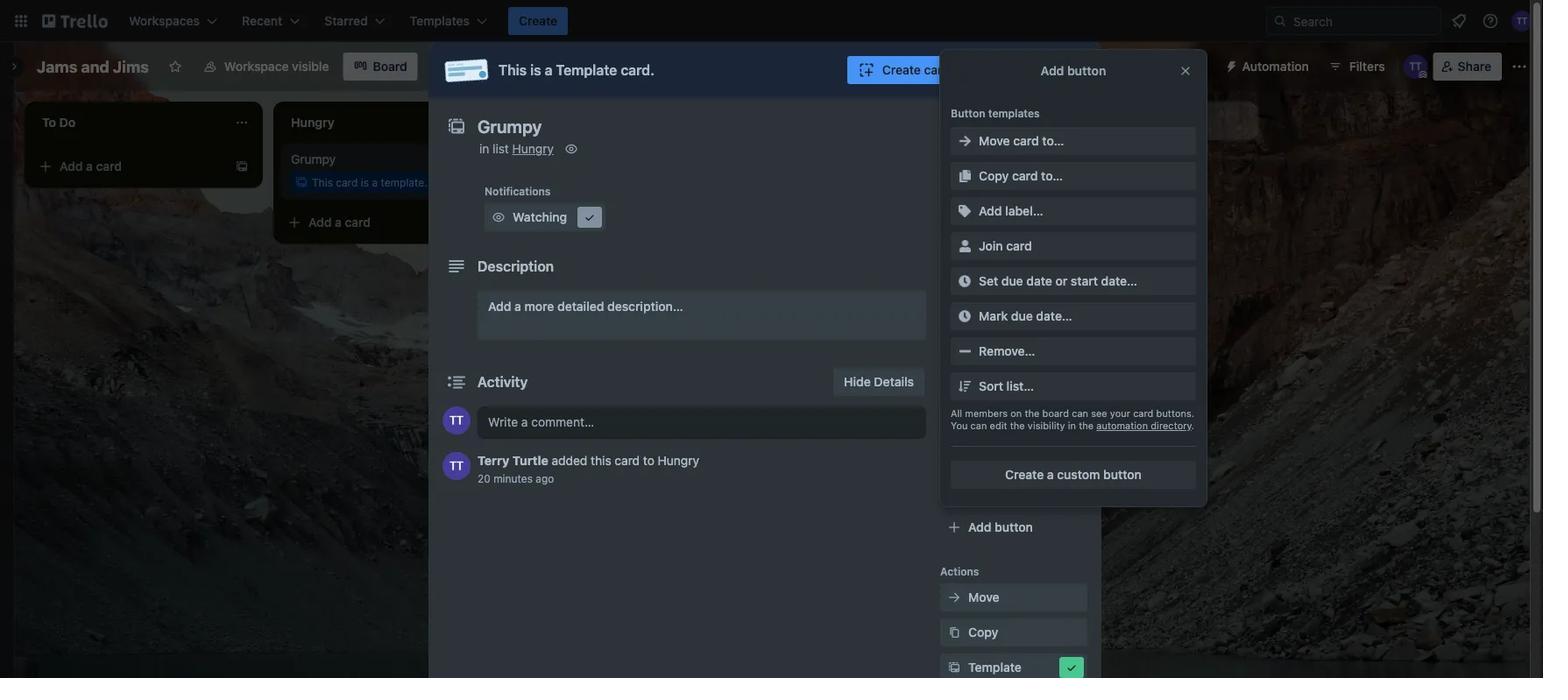 Task type: locate. For each thing, give the bounding box(es) containing it.
workspace visible button
[[193, 53, 340, 81]]

to
[[964, 178, 975, 190], [643, 454, 655, 468]]

labels
[[969, 238, 1007, 253]]

all
[[951, 408, 963, 420]]

0 vertical spatial copy
[[979, 169, 1009, 183]]

create down add power-ups
[[1006, 468, 1044, 482]]

to…
[[1043, 134, 1065, 148], [1042, 169, 1064, 183]]

Search field
[[1288, 8, 1441, 34]]

edit
[[990, 420, 1008, 432]]

create for create
[[519, 14, 558, 28]]

2 create from template… image from the left
[[982, 160, 996, 174]]

is down create button
[[531, 62, 542, 78]]

buttons.
[[1157, 408, 1195, 420]]

terry turtle (terryturtle) image
[[1512, 11, 1533, 32], [443, 407, 471, 435]]

power-
[[1140, 59, 1181, 74], [941, 423, 977, 436], [995, 448, 1036, 463]]

sm image inside the mark due date… button
[[957, 308, 974, 325]]

sm image inside remove… button
[[957, 343, 974, 360]]

remove…
[[979, 344, 1036, 359]]

switch to… image
[[12, 12, 30, 30]]

0 horizontal spatial hungry
[[513, 142, 554, 156]]

copy up template button at the right
[[969, 626, 999, 640]]

list inside button
[[1127, 114, 1144, 128]]

sm image for template button at the right
[[946, 659, 964, 677]]

ups inside button
[[1181, 59, 1204, 74]]

1 vertical spatial terry turtle (terryturtle) image
[[443, 407, 471, 435]]

sm image inside move card to… button
[[957, 132, 974, 150]]

hungry
[[513, 142, 554, 156], [658, 454, 700, 468]]

sm image inside cover link
[[946, 342, 964, 359]]

1 vertical spatial can
[[971, 420, 988, 432]]

add inside "link"
[[488, 299, 512, 314]]

create up this is a template card.
[[519, 14, 558, 28]]

sm image inside add label… button
[[957, 203, 974, 220]]

2 vertical spatial button
[[995, 520, 1034, 535]]

sm image for cover link
[[946, 342, 964, 359]]

date…
[[1102, 274, 1138, 288], [1037, 309, 1073, 324]]

to… for move card to…
[[1043, 134, 1065, 148]]

sm image for move link
[[946, 589, 964, 607]]

move down button templates
[[979, 134, 1011, 148]]

create card from template
[[883, 63, 1035, 77]]

sm image for watching button
[[490, 209, 508, 226]]

button up move link
[[995, 520, 1034, 535]]

add label… button
[[951, 197, 1197, 225]]

0 vertical spatial date…
[[1102, 274, 1138, 288]]

card.
[[621, 62, 655, 78]]

sm image inside set due date or start date… button
[[957, 273, 974, 290]]

sm image inside copy "link"
[[946, 624, 964, 642]]

None text field
[[469, 110, 1048, 142]]

due right the set
[[1002, 274, 1024, 288]]

hide
[[844, 375, 871, 389]]

1 horizontal spatial terry turtle (terryturtle) image
[[1404, 54, 1429, 79]]

automation up add button button
[[941, 494, 1000, 506]]

sm image inside labels link
[[946, 237, 964, 254]]

list right 'another'
[[1127, 114, 1144, 128]]

2 vertical spatial ups
[[1036, 448, 1059, 463]]

0 vertical spatial ups
[[1181, 59, 1204, 74]]

is
[[531, 62, 542, 78], [361, 176, 369, 189]]

see
[[1092, 408, 1108, 420]]

0 vertical spatial due
[[1002, 274, 1024, 288]]

copy inside "link"
[[969, 626, 999, 640]]

0 vertical spatial in
[[480, 142, 490, 156]]

add button up the 'add another list' on the right top
[[1041, 64, 1107, 78]]

sm image for the checklist link
[[946, 272, 964, 289]]

ups up add another list button
[[1181, 59, 1204, 74]]

0 horizontal spatial to
[[643, 454, 655, 468]]

list
[[1127, 114, 1144, 128], [493, 142, 509, 156]]

1 vertical spatial date…
[[1037, 309, 1073, 324]]

1 horizontal spatial can
[[1072, 408, 1089, 420]]

template right 'from'
[[984, 63, 1035, 77]]

set due date or start date…
[[979, 274, 1138, 288]]

0 horizontal spatial template
[[556, 62, 618, 78]]

terry turtle (terryturtle) image right filters
[[1404, 54, 1429, 79]]

1 vertical spatial power-
[[941, 423, 977, 436]]

0 vertical spatial to…
[[1043, 134, 1065, 148]]

add power-ups
[[969, 448, 1059, 463]]

automation inside "button"
[[1243, 59, 1310, 74]]

2 horizontal spatial create
[[1006, 468, 1044, 482]]

template inside button
[[969, 661, 1022, 675]]

move down actions
[[969, 591, 1000, 605]]

0 horizontal spatial create from template… image
[[235, 160, 249, 174]]

custom
[[969, 378, 1014, 393]]

1 horizontal spatial in
[[1069, 420, 1077, 432]]

0 horizontal spatial create
[[519, 14, 558, 28]]

in left "hungry" link
[[480, 142, 490, 156]]

sort list…
[[979, 379, 1035, 394]]

1 horizontal spatial automation
[[1243, 59, 1310, 74]]

0 vertical spatial power-
[[1140, 59, 1181, 74]]

due right mark
[[1012, 309, 1034, 324]]

in
[[480, 142, 490, 156], [1069, 420, 1077, 432]]

copy up members
[[979, 169, 1009, 183]]

add a card
[[60, 159, 122, 174], [558, 159, 620, 174], [309, 215, 371, 230]]

1 vertical spatial template
[[969, 661, 1022, 675]]

1 vertical spatial hungry
[[658, 454, 700, 468]]

Board name text field
[[28, 53, 158, 81]]

1 horizontal spatial list
[[1127, 114, 1144, 128]]

2 vertical spatial power-
[[995, 448, 1036, 463]]

sm image inside join card button
[[957, 238, 974, 255]]

add button inside add button button
[[969, 520, 1034, 535]]

template.
[[381, 176, 428, 189]]

2 horizontal spatial ups
[[1181, 59, 1204, 74]]

automation down search image
[[1243, 59, 1310, 74]]

card
[[925, 63, 951, 77], [1014, 134, 1040, 148], [96, 159, 122, 174], [594, 159, 620, 174], [1013, 169, 1039, 183], [336, 176, 358, 189], [345, 215, 371, 230], [1007, 239, 1033, 253], [1134, 408, 1154, 420], [615, 454, 640, 468]]

power-ups up add another list button
[[1140, 59, 1204, 74]]

1 horizontal spatial create
[[883, 63, 921, 77]]

start
[[1071, 274, 1099, 288]]

sm image inside copy card to… button
[[957, 167, 974, 185]]

sm image inside watching button
[[581, 209, 599, 226]]

sm image
[[1218, 53, 1243, 77], [957, 132, 974, 150], [490, 209, 508, 226], [946, 237, 964, 254], [957, 273, 974, 290], [957, 308, 974, 325], [946, 342, 964, 359], [957, 378, 974, 395], [946, 589, 964, 607], [946, 659, 964, 677], [1064, 659, 1081, 677]]

1 vertical spatial in
[[1069, 420, 1077, 432]]

1 vertical spatial to
[[643, 454, 655, 468]]

this down grumpy
[[312, 176, 333, 189]]

1 horizontal spatial create from template… image
[[982, 160, 996, 174]]

sm image for automation "button"
[[1218, 53, 1243, 77]]

add a card for create from template… icon's add a card button
[[309, 215, 371, 230]]

0 vertical spatial template
[[556, 62, 618, 78]]

add a more detailed description… link
[[478, 291, 927, 340]]

1 vertical spatial this
[[312, 176, 333, 189]]

0 vertical spatial is
[[531, 62, 542, 78]]

fields
[[1017, 378, 1051, 393]]

0 horizontal spatial add a card button
[[32, 153, 228, 181]]

Write a comment text field
[[478, 407, 927, 438]]

20
[[478, 473, 491, 485]]

2 horizontal spatial add a card
[[558, 159, 620, 174]]

add button button
[[941, 514, 1088, 542]]

filters button
[[1324, 53, 1391, 81]]

create inside primary element
[[519, 14, 558, 28]]

sm image inside automation "button"
[[1218, 53, 1243, 77]]

list left "hungry" link
[[493, 142, 509, 156]]

to… down move card to… button
[[1042, 169, 1064, 183]]

1 vertical spatial power-ups
[[941, 423, 998, 436]]

button right custom
[[1104, 468, 1142, 482]]

sm image for copy card to… button
[[957, 167, 974, 185]]

automation directory .
[[1097, 420, 1195, 432]]

1 horizontal spatial to
[[964, 178, 975, 190]]

hide details link
[[834, 368, 925, 396]]

2 vertical spatial create
[[1006, 468, 1044, 482]]

0 vertical spatial list
[[1127, 114, 1144, 128]]

this
[[499, 62, 527, 78], [312, 176, 333, 189]]

2 horizontal spatial add a card button
[[530, 153, 726, 181]]

another
[[1079, 114, 1123, 128]]

add another list
[[1052, 114, 1144, 128]]

copy inside button
[[979, 169, 1009, 183]]

date… right start
[[1102, 274, 1138, 288]]

move for move
[[969, 591, 1000, 605]]

move for move card to…
[[979, 134, 1011, 148]]

1 vertical spatial to…
[[1042, 169, 1064, 183]]

mark due date… button
[[951, 302, 1197, 331]]

this for this is a template card.
[[499, 62, 527, 78]]

terry turtle (terryturtle) image left 20
[[443, 452, 471, 480]]

1 vertical spatial template
[[977, 178, 1023, 190]]

0 vertical spatial can
[[1072, 408, 1089, 420]]

0 horizontal spatial terry turtle (terryturtle) image
[[443, 452, 471, 480]]

create card from template button
[[848, 56, 1046, 84]]

add a more detailed description…
[[488, 299, 684, 314]]

due for mark
[[1012, 309, 1034, 324]]

create from template… image
[[235, 160, 249, 174], [982, 160, 996, 174]]

checklist link
[[941, 267, 1088, 295]]

to right this
[[643, 454, 655, 468]]

in down board
[[1069, 420, 1077, 432]]

0 horizontal spatial power-ups
[[941, 423, 998, 436]]

can down members on the right bottom
[[971, 420, 988, 432]]

0 horizontal spatial this
[[312, 176, 333, 189]]

this down create button
[[499, 62, 527, 78]]

1 vertical spatial copy
[[969, 626, 999, 640]]

star or unstar board image
[[168, 60, 182, 74]]

sm image for the sort list… button
[[957, 378, 974, 395]]

1 horizontal spatial add a card
[[309, 215, 371, 230]]

button up the 'add another list' on the right top
[[1068, 64, 1107, 78]]

0 vertical spatial to
[[964, 178, 975, 190]]

0 horizontal spatial is
[[361, 176, 369, 189]]

join card
[[979, 239, 1033, 253]]

sm image inside the checklist link
[[946, 272, 964, 289]]

0 vertical spatial create
[[519, 14, 558, 28]]

hungry inside terry turtle added this card to hungry 20 minutes ago
[[658, 454, 700, 468]]

sm image for the mark due date… button
[[957, 308, 974, 325]]

date… down set due date or start date…
[[1037, 309, 1073, 324]]

add a card button for create from template… icon
[[281, 209, 477, 237]]

jams and jims
[[37, 57, 149, 76]]

0 vertical spatial automation
[[1243, 59, 1310, 74]]

open information menu image
[[1483, 12, 1500, 30]]

sm image inside the sort list… button
[[957, 378, 974, 395]]

.
[[1192, 420, 1195, 432]]

1 vertical spatial is
[[361, 176, 369, 189]]

0 vertical spatial power-ups
[[1140, 59, 1204, 74]]

actions
[[941, 566, 980, 578]]

move inside button
[[979, 134, 1011, 148]]

due for set
[[1002, 274, 1024, 288]]

power- up add another list button
[[1140, 59, 1181, 74]]

1 vertical spatial terry turtle (terryturtle) image
[[443, 452, 471, 480]]

card inside all members on the board can see your card buttons. you can edit the visibility in the
[[1134, 408, 1154, 420]]

can left see
[[1072, 408, 1089, 420]]

add power-ups link
[[941, 442, 1088, 470]]

2 horizontal spatial power-
[[1140, 59, 1181, 74]]

close popover image
[[1179, 64, 1193, 78]]

template up members
[[977, 178, 1023, 190]]

create from template… image left grumpy
[[235, 160, 249, 174]]

create left 'from'
[[883, 63, 921, 77]]

1 vertical spatial due
[[1012, 309, 1034, 324]]

is down the grumpy link
[[361, 176, 369, 189]]

a
[[545, 62, 553, 78], [86, 159, 93, 174], [584, 159, 591, 174], [372, 176, 378, 189], [335, 215, 342, 230], [515, 299, 522, 314], [1048, 468, 1054, 482]]

0 vertical spatial move
[[979, 134, 1011, 148]]

terry turtle (terryturtle) image
[[1404, 54, 1429, 79], [443, 452, 471, 480]]

hungry up notifications
[[513, 142, 554, 156]]

0 vertical spatial this
[[499, 62, 527, 78]]

sm image inside watching button
[[490, 209, 508, 226]]

power-ups down all
[[941, 423, 998, 436]]

hungry down write a comment "text box"
[[658, 454, 700, 468]]

ups down members on the right bottom
[[977, 423, 998, 436]]

sm image
[[563, 140, 580, 158], [957, 167, 974, 185], [946, 202, 964, 219], [957, 203, 974, 220], [581, 209, 599, 226], [957, 238, 974, 255], [946, 272, 964, 289], [957, 343, 974, 360], [946, 624, 964, 642]]

create from template… image up add to template
[[982, 160, 996, 174]]

add a card for the right add a card button
[[558, 159, 620, 174]]

to up members
[[964, 178, 975, 190]]

set due date or start date… button
[[951, 267, 1197, 295]]

0 horizontal spatial add a card
[[60, 159, 122, 174]]

1 horizontal spatial this
[[499, 62, 527, 78]]

due
[[1002, 274, 1024, 288], [1012, 309, 1034, 324]]

0 vertical spatial template
[[984, 63, 1035, 77]]

remove… button
[[951, 338, 1197, 366]]

template down copy "link"
[[969, 661, 1022, 675]]

1 horizontal spatial template
[[969, 661, 1022, 675]]

template left card.
[[556, 62, 618, 78]]

label…
[[1006, 204, 1044, 218]]

1 vertical spatial move
[[969, 591, 1000, 605]]

add button up actions
[[969, 520, 1034, 535]]

join card button
[[951, 232, 1197, 260]]

button templates
[[951, 107, 1040, 119]]

1 horizontal spatial add a card button
[[281, 209, 477, 237]]

add a card button for 1st create from template… image from left
[[32, 153, 228, 181]]

0 horizontal spatial add button
[[969, 520, 1034, 535]]

power- down all
[[941, 423, 977, 436]]

sm image inside 'members' link
[[946, 202, 964, 219]]

1 vertical spatial add button
[[969, 520, 1034, 535]]

create button
[[509, 7, 568, 35]]

create for create a custom button
[[1006, 468, 1044, 482]]

members link
[[941, 196, 1088, 224]]

directory
[[1151, 420, 1192, 432]]

minutes
[[494, 473, 533, 485]]

ups down the visibility
[[1036, 448, 1059, 463]]

1 vertical spatial automation
[[941, 494, 1000, 506]]

0 horizontal spatial ups
[[977, 423, 998, 436]]

0 vertical spatial terry turtle (terryturtle) image
[[1512, 11, 1533, 32]]

ups
[[1181, 59, 1204, 74], [977, 423, 998, 436], [1036, 448, 1059, 463]]

move
[[979, 134, 1011, 148], [969, 591, 1000, 605]]

power- down edit
[[995, 448, 1036, 463]]

details
[[874, 375, 914, 389]]

1 vertical spatial create
[[883, 63, 921, 77]]

0 horizontal spatial date…
[[1037, 309, 1073, 324]]

sm image for join card button
[[957, 238, 974, 255]]

sm image inside move link
[[946, 589, 964, 607]]

power- inside button
[[1140, 59, 1181, 74]]

1 horizontal spatial hungry
[[658, 454, 700, 468]]

0 vertical spatial add button
[[1041, 64, 1107, 78]]

0 horizontal spatial list
[[493, 142, 509, 156]]

template
[[556, 62, 618, 78], [969, 661, 1022, 675]]

power-ups
[[1140, 59, 1204, 74], [941, 423, 998, 436]]

1 horizontal spatial date…
[[1102, 274, 1138, 288]]

to… up copy card to… button
[[1043, 134, 1065, 148]]

add a card button
[[32, 153, 228, 181], [530, 153, 726, 181], [281, 209, 477, 237]]

sm image for 'members' link
[[946, 202, 964, 219]]

1 horizontal spatial power-ups
[[1140, 59, 1204, 74]]



Task type: vqa. For each thing, say whether or not it's contained in the screenshot.
the Checklist
yes



Task type: describe. For each thing, give the bounding box(es) containing it.
more
[[525, 299, 555, 314]]

automation button
[[1218, 53, 1320, 81]]

0 horizontal spatial terry turtle (terryturtle) image
[[443, 407, 471, 435]]

custom fields button
[[941, 377, 1088, 395]]

copy card to…
[[979, 169, 1064, 183]]

checklist
[[969, 273, 1023, 288]]

attachment button
[[941, 302, 1088, 330]]

share
[[1459, 59, 1492, 74]]

this is a template card.
[[499, 62, 655, 78]]

0 horizontal spatial can
[[971, 420, 988, 432]]

1 horizontal spatial add button
[[1041, 64, 1107, 78]]

list…
[[1007, 379, 1035, 394]]

attachment
[[969, 308, 1037, 323]]

add to template
[[941, 178, 1023, 190]]

mark due date…
[[979, 309, 1073, 324]]

create from template… image
[[484, 216, 498, 230]]

filters
[[1350, 59, 1386, 74]]

show menu image
[[1512, 58, 1529, 75]]

you
[[951, 420, 968, 432]]

sm image for copy "link"
[[946, 624, 964, 642]]

create for create card from template
[[883, 63, 921, 77]]

card inside terry turtle added this card to hungry 20 minutes ago
[[615, 454, 640, 468]]

sm image for move card to… button
[[957, 132, 974, 150]]

power-ups inside power-ups button
[[1140, 59, 1204, 74]]

0 horizontal spatial power-
[[941, 423, 977, 436]]

terry turtle added this card to hungry 20 minutes ago
[[478, 454, 700, 485]]

automation directory link
[[1097, 420, 1192, 432]]

add label…
[[979, 204, 1044, 218]]

move link
[[941, 584, 1088, 612]]

20 minutes ago link
[[478, 473, 554, 485]]

template button
[[941, 654, 1088, 679]]

board
[[1043, 408, 1070, 420]]

jims
[[113, 57, 149, 76]]

join
[[979, 239, 1004, 253]]

or
[[1056, 274, 1068, 288]]

workspace
[[224, 59, 289, 74]]

labels link
[[941, 231, 1088, 260]]

0 vertical spatial terry turtle (terryturtle) image
[[1404, 54, 1429, 79]]

sm image for add label… button
[[957, 203, 974, 220]]

the right on
[[1025, 408, 1040, 420]]

sm image for set due date or start date… button
[[957, 273, 974, 290]]

grumpy
[[291, 152, 336, 167]]

move card to…
[[979, 134, 1065, 148]]

1 vertical spatial button
[[1104, 468, 1142, 482]]

in inside all members on the board can see your card buttons. you can edit the visibility in the
[[1069, 420, 1077, 432]]

workspace visible
[[224, 59, 329, 74]]

from
[[954, 63, 981, 77]]

sm image for labels link
[[946, 237, 964, 254]]

the down see
[[1079, 420, 1094, 432]]

activity
[[478, 374, 528, 391]]

a inside "link"
[[515, 299, 522, 314]]

mark
[[979, 309, 1008, 324]]

add a card for add a card button related to 1st create from template… image from left
[[60, 159, 122, 174]]

board link
[[343, 53, 418, 81]]

0 vertical spatial hungry
[[513, 142, 554, 156]]

notifications
[[485, 185, 551, 197]]

create a custom button
[[1006, 468, 1142, 482]]

template inside button
[[984, 63, 1035, 77]]

visible
[[292, 59, 329, 74]]

1 horizontal spatial ups
[[1036, 448, 1059, 463]]

custom fields
[[969, 378, 1051, 393]]

sort
[[979, 379, 1004, 394]]

custom
[[1058, 468, 1101, 482]]

grumpy link
[[291, 151, 494, 168]]

1 horizontal spatial is
[[531, 62, 542, 78]]

1 vertical spatial ups
[[977, 423, 998, 436]]

this for this card is a template.
[[312, 176, 333, 189]]

0 horizontal spatial automation
[[941, 494, 1000, 506]]

date… inside the mark due date… button
[[1037, 309, 1073, 324]]

description…
[[608, 299, 684, 314]]

to… for copy card to…
[[1042, 169, 1064, 183]]

cover link
[[941, 337, 1088, 365]]

set
[[979, 274, 999, 288]]

create a custom button button
[[951, 461, 1197, 489]]

hungry link
[[513, 142, 554, 156]]

watching button
[[485, 203, 606, 231]]

on
[[1011, 408, 1023, 420]]

templates
[[989, 107, 1040, 119]]

date… inside set due date or start date… button
[[1102, 274, 1138, 288]]

board
[[373, 59, 407, 74]]

added
[[552, 454, 588, 468]]

1 horizontal spatial power-
[[995, 448, 1036, 463]]

date
[[1027, 274, 1053, 288]]

move card to… button
[[951, 127, 1197, 155]]

1 vertical spatial list
[[493, 142, 509, 156]]

the down on
[[1011, 420, 1026, 432]]

copy for copy card to…
[[979, 169, 1009, 183]]

and
[[81, 57, 109, 76]]

your
[[1111, 408, 1131, 420]]

0 horizontal spatial in
[[480, 142, 490, 156]]

to inside terry turtle added this card to hungry 20 minutes ago
[[643, 454, 655, 468]]

copy card to… button
[[951, 162, 1197, 190]]

members
[[969, 203, 1023, 217]]

customize views image
[[427, 58, 444, 75]]

add another list button
[[1021, 102, 1259, 140]]

0 vertical spatial button
[[1068, 64, 1107, 78]]

this card is a template.
[[312, 176, 428, 189]]

in list hungry
[[480, 142, 554, 156]]

0 notifications image
[[1449, 11, 1470, 32]]

share button
[[1434, 53, 1503, 81]]

hide details
[[844, 375, 914, 389]]

search image
[[1274, 14, 1288, 28]]

sm image for remove… button
[[957, 343, 974, 360]]

terry
[[478, 454, 510, 468]]

this
[[591, 454, 612, 468]]

description
[[478, 258, 554, 275]]

members
[[966, 408, 1008, 420]]

1 create from template… image from the left
[[235, 160, 249, 174]]

all members on the board can see your card buttons. you can edit the visibility in the
[[951, 408, 1195, 432]]

primary element
[[0, 0, 1544, 42]]

automation
[[1097, 420, 1149, 432]]

ago
[[536, 473, 554, 485]]

jams
[[37, 57, 77, 76]]

copy for copy
[[969, 626, 999, 640]]

1 horizontal spatial terry turtle (terryturtle) image
[[1512, 11, 1533, 32]]



